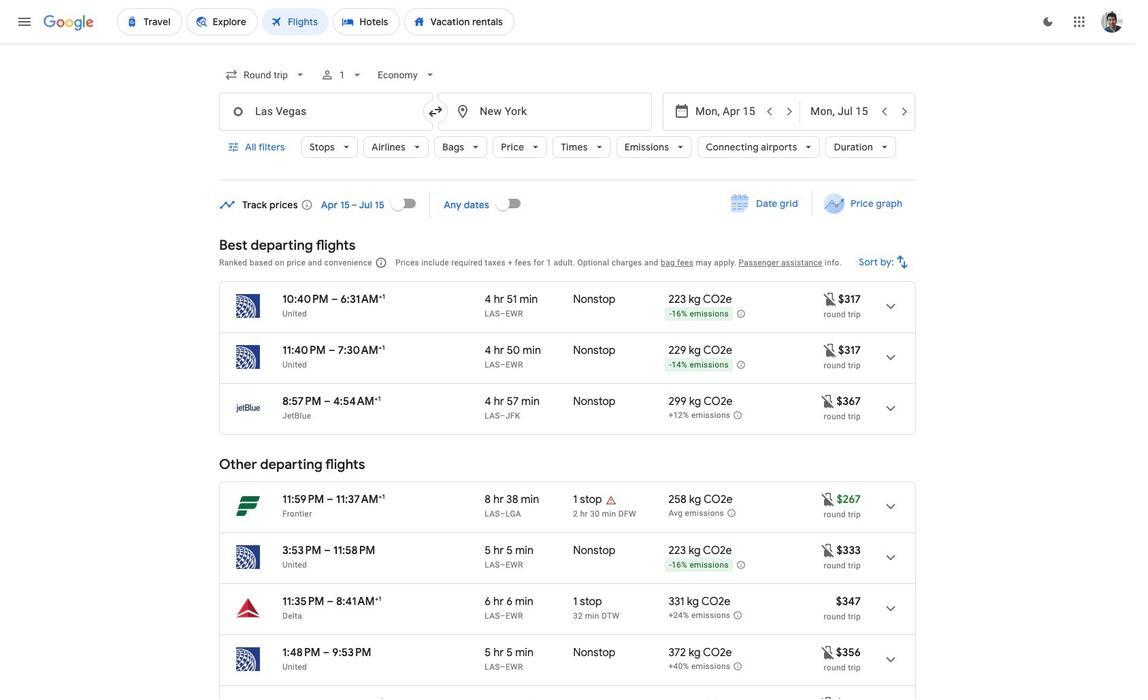 Task type: locate. For each thing, give the bounding box(es) containing it.
leaves harry reid international airport at 10:40 pm on monday, april 15 and arrives at newark liberty international airport at 6:31 am on tuesday, april 16. element
[[283, 292, 385, 306]]

this price for this flight doesn't include overhead bin access. if you need a carry-on bag, use the bags filter to update prices. image
[[822, 291, 839, 307], [821, 491, 837, 508], [820, 542, 837, 559], [820, 644, 836, 661]]

leaves harry reid international airport at 8:57 pm on monday, april 15 and arrives at john f. kennedy international airport at 4:54 am on tuesday, april 16. element
[[283, 394, 381, 408]]

loading results progress bar
[[0, 44, 1136, 46]]

317 us dollars text field left flight details. leaves harry reid international airport at 10:40 pm on monday, april 15 and arrives at newark liberty international airport at 6:31 am on tuesday, april 16. image on the right
[[839, 293, 861, 306]]

Arrival time: 11:58 PM. text field
[[333, 544, 376, 558]]

1 vertical spatial total duration 5 hr 5 min. element
[[485, 646, 573, 662]]

None field
[[219, 63, 313, 87], [373, 63, 443, 87], [219, 63, 313, 87], [373, 63, 443, 87]]

1 total duration 5 hr 5 min. element from the top
[[485, 544, 573, 560]]

main content
[[219, 187, 916, 699]]

total duration 4 hr 55 min. element
[[485, 697, 573, 699]]

317 us dollars text field for total duration 4 hr 50 min. element nonstop flight. element's this price for this flight doesn't include overhead bin access. if you need a carry-on bag, use the bags filter to update prices. icon
[[839, 344, 861, 357]]

Where to? text field
[[438, 93, 652, 131]]

learn more about tracked prices image
[[301, 198, 313, 211]]

this price for this flight doesn't include overhead bin access. if you need a carry-on bag, use the bags filter to update prices. image for total duration 4 hr 50 min. element nonstop flight. element
[[822, 342, 839, 358]]

total duration 8 hr 38 min. element
[[485, 493, 573, 509]]

2 317 us dollars text field from the top
[[839, 344, 861, 357]]

0 vertical spatial 1 stop flight. element
[[573, 493, 602, 509]]

2 total duration 5 hr 5 min. element from the top
[[485, 646, 573, 662]]

4 nonstop flight. element from the top
[[573, 544, 616, 560]]

0 vertical spatial total duration 5 hr 5 min. element
[[485, 544, 573, 560]]

1 vertical spatial 1 stop flight. element
[[573, 595, 602, 611]]

Arrival time: 4:54 AM on  Tuesday, April 16. text field
[[333, 394, 381, 408]]

1 vertical spatial 317 us dollars text field
[[839, 344, 861, 357]]

this price for this flight doesn't include overhead bin access. if you need a carry-on bag, use the bags filter to update prices. image
[[822, 342, 839, 358], [820, 393, 837, 409]]

0 vertical spatial 317 us dollars text field
[[839, 293, 861, 306]]

267 US dollars text field
[[837, 493, 861, 506]]

total duration 5 hr 5 min. element down total duration 8 hr 38 min. element
[[485, 544, 573, 560]]

total duration 4 hr 51 min. element
[[485, 293, 573, 308]]

nonstop flight. element for total duration 4 hr 51 min. element
[[573, 293, 616, 308]]

None search field
[[219, 59, 916, 180]]

total duration 5 hr 5 min. element
[[485, 544, 573, 560], [485, 646, 573, 662]]

nonstop flight. element
[[573, 293, 616, 308], [573, 344, 616, 359], [573, 395, 616, 411], [573, 544, 616, 560], [573, 646, 616, 662]]

Arrival time: 6:31 AM on  Tuesday, April 16. text field
[[341, 292, 385, 306]]

total duration 5 hr 5 min. element for 2nd nonstop flight. element from the bottom of the page
[[485, 544, 573, 560]]

nonstop flight. element for the total duration 4 hr 57 min. element
[[573, 395, 616, 411]]

total duration 5 hr 5 min. element for fifth nonstop flight. element from the top
[[485, 646, 573, 662]]

Departure time: 3:53 PM. text field
[[283, 544, 321, 558]]

3 nonstop flight. element from the top
[[573, 395, 616, 411]]

Arrival time: 9:53 PM. text field
[[332, 646, 372, 660]]

1 nonstop flight. element from the top
[[573, 293, 616, 308]]

1 stop flight. element
[[573, 493, 602, 509], [573, 595, 602, 611]]

leaves harry reid international airport at 11:40 pm on monday, april 15 and arrives at newark liberty international airport at 7:30 am on tuesday, april 16. element
[[283, 343, 385, 357]]

learn more about ranking image
[[375, 257, 387, 269]]

2 nonstop flight. element from the top
[[573, 344, 616, 359]]

this price for this flight doesn't include overhead bin access. if you need a carry-on bag, use the bags filter to update prices. image down 347 us dollars "text box"
[[820, 644, 836, 661]]

1 317 us dollars text field from the top
[[839, 293, 861, 306]]

this price for this flight doesn't include overhead bin access. if you need a carry-on bag, use the bags filter to update prices. image for 267 us dollars text field
[[821, 491, 837, 508]]

this price for this flight doesn't include overhead bin access. if you need a carry-on bag, use the bags filter to update prices. image for 333 us dollars text box
[[820, 542, 837, 559]]

total duration 5 hr 5 min. element up total duration 4 hr 55 min. element
[[485, 646, 573, 662]]

0 vertical spatial this price for this flight doesn't include overhead bin access. if you need a carry-on bag, use the bags filter to update prices. image
[[822, 342, 839, 358]]

Return text field
[[811, 93, 873, 130]]

this price for this flight doesn't include overhead bin access. if you need a carry-on bag, use the bags filter to update prices. image up 347 us dollars "text box"
[[820, 542, 837, 559]]

356 US dollars text field
[[836, 646, 861, 660]]

Departure time: 8:57 PM. text field
[[283, 395, 321, 408]]

317 us dollars text field up 367 us dollars text field
[[839, 344, 861, 357]]

Departure time: 11:35 PM. text field
[[283, 595, 324, 609]]

this price for this flight doesn't include overhead bin access. if you need a carry-on bag, use the bags filter to update prices. image for the total duration 4 hr 57 min. element nonstop flight. element
[[820, 393, 837, 409]]

317 US dollars text field
[[839, 293, 861, 306], [839, 344, 861, 357]]

this price for this flight doesn't include overhead bin access. if you need a carry-on bag, use the bags filter to update prices. image up 333 us dollars text box
[[821, 491, 837, 508]]

1 vertical spatial this price for this flight doesn't include overhead bin access. if you need a carry-on bag, use the bags filter to update prices. image
[[820, 393, 837, 409]]



Task type: vqa. For each thing, say whether or not it's contained in the screenshot.
THE 
no



Task type: describe. For each thing, give the bounding box(es) containing it.
Where from? text field
[[219, 93, 433, 131]]

Arrival time: 7:54 AM on  Tuesday, April 16. text field
[[336, 697, 383, 699]]

main menu image
[[16, 14, 33, 30]]

find the best price region
[[219, 187, 916, 227]]

change appearance image
[[1032, 5, 1065, 38]]

347 US dollars text field
[[836, 595, 861, 609]]

leaves harry reid international airport at 1:48 pm on monday, april 15 and arrives at newark liberty international airport at 9:53 pm on monday, april 15. element
[[283, 646, 372, 660]]

leaves harry reid international airport at 11:35 pm on monday, april 15 and arrives at newark liberty international airport at 8:41 am on tuesday, april 16. element
[[283, 594, 382, 609]]

367 US dollars text field
[[837, 395, 861, 408]]

this price for this flight doesn't include overhead bin access. if you need a carry-on bag, use the bags filter to update prices. image left flight details. leaves harry reid international airport at 10:40 pm on monday, april 15 and arrives at newark liberty international airport at 6:31 am on tuesday, april 16. image on the right
[[822, 291, 839, 307]]

Departure time: 11:59 PM. text field
[[283, 493, 324, 506]]

leaves harry reid international airport at 11:59 pm on monday, april 15 and arrives at laguardia airport at 11:37 am on tuesday, april 16. element
[[283, 492, 385, 506]]

leaves harry reid international airport at 3:53 pm on monday, april 15 and arrives at newark liberty international airport at 11:58 pm on monday, april 15. element
[[283, 544, 376, 558]]

Departure time: 1:48 PM. text field
[[283, 646, 320, 660]]

1 1 stop flight. element from the top
[[573, 493, 602, 509]]

swap origin and destination. image
[[428, 103, 444, 120]]

Departure time: 11:40 PM. text field
[[283, 344, 326, 357]]

flight details. leaves harry reid international airport at 10:40 pm on monday, april 15 and arrives at newark liberty international airport at 6:31 am on tuesday, april 16. image
[[875, 290, 907, 323]]

Arrival time: 8:41 AM on  Tuesday, April 16. text field
[[336, 594, 382, 609]]

Departure text field
[[696, 93, 758, 130]]

total duration 6 hr 6 min. element
[[485, 595, 573, 611]]

333 US dollars text field
[[837, 544, 861, 558]]

367 US dollars text field
[[837, 697, 861, 699]]

2 1 stop flight. element from the top
[[573, 595, 602, 611]]

Arrival time: 11:37 AM on  Tuesday, April 16. text field
[[336, 492, 385, 506]]

5 nonstop flight. element from the top
[[573, 646, 616, 662]]

Arrival time: 7:30 AM on  Tuesday, April 16. text field
[[338, 343, 385, 357]]

nonstop flight. element for total duration 4 hr 50 min. element
[[573, 344, 616, 359]]

Departure time: 10:40 PM. text field
[[283, 293, 329, 306]]

total duration 4 hr 57 min. element
[[485, 395, 573, 411]]

this price for this flight doesn't include overhead bin access. if you need a carry-on bag, use the bags filter to update prices. image for 356 us dollars text field
[[820, 644, 836, 661]]

317 us dollars text field for this price for this flight doesn't include overhead bin access. if you need a carry-on bag, use the bags filter to update prices. image to the left of flight details. leaves harry reid international airport at 10:40 pm on monday, april 15 and arrives at newark liberty international airport at 6:31 am on tuesday, april 16. image on the right
[[839, 293, 861, 306]]

total duration 4 hr 50 min. element
[[485, 344, 573, 359]]



